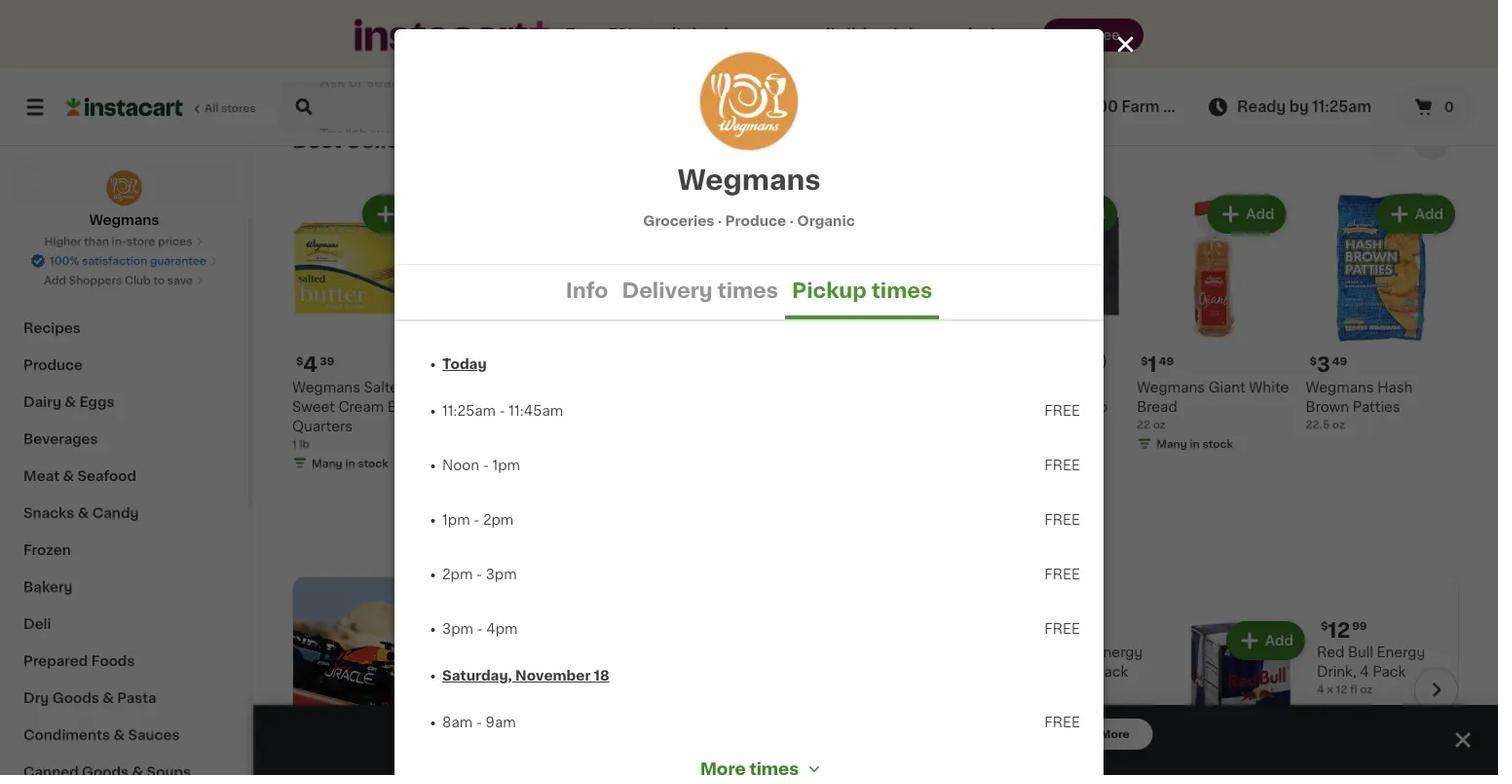 Task type: locate. For each thing, give the bounding box(es) containing it.
wegmans logo image
[[701, 53, 798, 150], [106, 170, 143, 207]]

wegmans inside wegmans paper plates, medium,  8.6" 100 ct
[[461, 380, 530, 394]]

dairy & eggs
[[23, 396, 114, 409]]

wegmans for portion
[[968, 380, 1036, 394]]

free up the $ 25 49
[[1045, 568, 1081, 582]]

view inside view all link
[[711, 750, 738, 761]]

100 inside wegmans paper plates, medium,  8.6" 100 ct
[[461, 419, 481, 430]]

wegmans up the sweet
[[292, 380, 361, 394]]

6 free from the top
[[1045, 716, 1081, 730]]

1 down 24ct at the top left of the page
[[461, 29, 466, 40]]

& inside condiments & sauces link
[[113, 729, 125, 743]]

oz for lettuce
[[1152, 29, 1165, 40]]

times for pickup times
[[872, 280, 933, 301]]

$ inside $ 7 49
[[465, 356, 472, 366]]

wegmans inside wegmans celery, 24ct 1 each
[[461, 0, 530, 4]]

1 horizontal spatial all
[[740, 750, 754, 761]]

drink, inside red bull energy drink, 4 pack 4 x 12 fl oz
[[1317, 665, 1357, 678]]

2 vertical spatial /
[[1042, 454, 1047, 465]]

stock inside $2.29 / lb about 0.82 lb each many in stock
[[696, 45, 727, 55]]

wegmans inside wegmans salted sweet cream butter quarters 1 lb
[[292, 380, 361, 394]]

lb inside wegmans salted sweet cream butter quarters 1 lb
[[300, 438, 310, 449]]

energy for red bull energy drink, 12 pack
[[1095, 645, 1143, 659]]

each inside $2.29 / lb about 0.82 lb each many in stock
[[705, 25, 732, 36]]

0 horizontal spatial bull
[[1066, 645, 1091, 659]]

1 vertical spatial 11:25am
[[442, 404, 496, 418]]

pickup inside tab
[[792, 280, 867, 301]]

wegmans celery, 24ct 1 each
[[461, 0, 582, 40]]

0 horizontal spatial 100
[[461, 419, 481, 430]]

about left the 0.67
[[968, 454, 1001, 465]]

0 vertical spatial 1pm
[[493, 459, 520, 473]]

49 right 3
[[1333, 356, 1348, 366]]

25
[[1046, 620, 1073, 640]]

wegmans logo image up again
[[106, 170, 143, 207]]

$ up bread
[[1141, 356, 1148, 366]]

4
[[799, 29, 807, 40], [303, 355, 318, 375], [1361, 665, 1370, 678], [1317, 684, 1325, 695]]

0 horizontal spatial energy
[[1095, 645, 1143, 659]]

red inside red bull energy drink, 4 pack 4 x 12 fl oz
[[1317, 645, 1345, 659]]

49 for 7
[[487, 356, 502, 366]]

/ inside green squash (zucchini) $1.99 / lb
[[1000, 29, 1005, 40]]

wegmans up bread
[[1137, 380, 1205, 394]]

& left eggs
[[65, 396, 76, 409]]

1 horizontal spatial to
[[979, 726, 996, 743]]

0 vertical spatial organic
[[828, 0, 882, 4]]

$ left 99
[[1321, 621, 1328, 631]]

2 free from the top
[[1045, 459, 1081, 473]]

add shoppers club to save link
[[44, 273, 205, 288]]

red bull energy drink, 12 pack
[[1035, 645, 1143, 678]]

0 horizontal spatial all
[[205, 103, 219, 114]]

sellers
[[347, 130, 421, 151]]

free for 11:45am
[[1045, 404, 1081, 418]]

green
[[968, 0, 1010, 4]]

9am
[[486, 716, 516, 730]]

in
[[683, 45, 693, 55], [345, 49, 355, 59], [1190, 49, 1200, 59], [1190, 438, 1200, 449], [345, 458, 355, 469]]

/pkg
[[1028, 353, 1063, 369]]

product group containing /pkg (est.)
[[968, 191, 1122, 467]]

2 times from the left
[[872, 280, 933, 301]]

wegmans logo image inside wegmans 'link'
[[106, 170, 143, 207]]

4 free from the top
[[1045, 568, 1081, 582]]

1 vertical spatial wegmans logo image
[[106, 170, 143, 207]]

free for 3pm
[[1045, 568, 1081, 582]]

2 pack from the left
[[1373, 665, 1406, 678]]

times for delivery times
[[718, 280, 779, 301]]

None search field
[[279, 80, 732, 134]]

$ inside $ 12 99
[[1321, 621, 1328, 631]]

wegmans for patties
[[1306, 380, 1374, 394]]

0 vertical spatial 100
[[1091, 100, 1118, 114]]

49 right 25
[[1075, 621, 1090, 631]]

red bull energy drink, 4 pack 4 x 12 fl oz
[[1317, 645, 1426, 695]]

organic up spinach in the top right of the page
[[828, 0, 882, 4]]

1 horizontal spatial 11:25am
[[1313, 100, 1372, 114]]

0 horizontal spatial ·
[[718, 214, 722, 228]]

1 vertical spatial view
[[711, 750, 738, 761]]

giant
[[1209, 380, 1246, 394]]

0.67
[[1004, 454, 1027, 465]]

2 energy from the left
[[1377, 645, 1426, 659]]

noon
[[442, 459, 480, 473]]

produce right groceries
[[726, 214, 786, 228]]

0 horizontal spatial pickup
[[792, 280, 867, 301]]

8.6"
[[574, 400, 602, 414]]

free for 2pm
[[1045, 514, 1081, 527]]

- up 2pm - 3pm
[[474, 514, 480, 527]]

-
[[499, 404, 505, 418], [483, 459, 489, 473], [474, 514, 480, 527], [476, 568, 482, 582], [477, 623, 483, 636], [476, 716, 482, 730]]

oz right the 22
[[1153, 419, 1166, 430]]

& for snacks
[[78, 507, 89, 520]]

wegmans giant white bread 22 oz
[[1137, 380, 1289, 430]]

1 vertical spatial 3pm
[[442, 623, 473, 636]]

1 horizontal spatial view
[[1164, 100, 1200, 114]]

$ for 25
[[1039, 621, 1046, 631]]

0 button
[[1395, 84, 1475, 131]]

wegmans up plates,
[[461, 380, 530, 394]]

bull down the $ 25 49
[[1066, 645, 1091, 659]]

info tab
[[559, 265, 615, 320]]

many up 'best'
[[312, 49, 343, 59]]

to inside "link"
[[153, 275, 165, 286]]

1 horizontal spatial 1pm
[[493, 459, 520, 473]]

wegmans salted sweet cream butter quarters 1 lb
[[292, 380, 430, 449]]

1 horizontal spatial ·
[[790, 214, 794, 228]]

red inside red bull energy drink, 12 pack
[[1035, 645, 1062, 659]]

view
[[1164, 100, 1200, 114], [711, 750, 738, 761]]

2 bull from the left
[[1349, 645, 1374, 659]]

wegmans up 24ct at the top left of the page
[[461, 0, 530, 4]]

red bull energy drinks image inside view all link
[[711, 617, 746, 652]]

2 vertical spatial 12
[[1336, 684, 1348, 695]]

prices
[[158, 236, 192, 247]]

0 horizontal spatial each
[[468, 29, 496, 40]]

$ inside $ 4 39
[[296, 356, 303, 366]]

0 vertical spatial /
[[664, 10, 669, 20]]

delivery
[[622, 280, 713, 301]]

produce down recipes
[[23, 359, 83, 372]]

celery,
[[533, 0, 582, 4]]

49 for 3
[[1333, 356, 1348, 366]]

0 horizontal spatial view
[[711, 750, 738, 761]]

1pm - 2pm
[[442, 514, 514, 527]]

pickup inside popup button
[[1018, 100, 1069, 114]]

49 inside $ 7 49
[[487, 356, 502, 366]]

1pm down noon at left
[[442, 514, 470, 527]]

lb right the 0.67
[[1030, 454, 1040, 465]]

1 pack from the left
[[1095, 665, 1129, 678]]

& inside dairy & eggs link
[[65, 396, 76, 409]]

2 red from the left
[[1317, 645, 1345, 659]]

ready
[[1238, 100, 1286, 114]]

white
[[1249, 380, 1289, 394]]

1 inside wegmans celery, 24ct 1 each
[[461, 29, 466, 40]]

& inside snacks & candy link
[[78, 507, 89, 520]]

to right $10.00
[[979, 726, 996, 743]]

wegmans inside wegmans hash brown patties 22.5 oz
[[1306, 380, 1374, 394]]

& inside meat & seafood link
[[63, 470, 74, 483]]

buy it again link
[[12, 201, 237, 240]]

1 horizontal spatial red
[[1317, 645, 1345, 659]]

x
[[1327, 684, 1334, 695]]

bull down 99
[[1349, 645, 1374, 659]]

many down quarters
[[312, 458, 343, 469]]

organic up pickup times at right
[[797, 214, 855, 228]]

add button for wegmans giant white bread
[[1210, 197, 1285, 232]]

49 up bread
[[1159, 356, 1174, 366]]

prepared foods
[[23, 655, 135, 668]]

bakery link
[[12, 569, 237, 606]]

0 vertical spatial view
[[1164, 100, 1200, 114]]

3pm left 4pm
[[442, 623, 473, 636]]

0 horizontal spatial about
[[630, 25, 663, 36]]

4 left 39
[[303, 355, 318, 375]]

wegmans for cream
[[292, 380, 361, 394]]

wegmans for bread
[[1137, 380, 1205, 394]]

0 horizontal spatial wegmans logo image
[[106, 170, 143, 207]]

1 horizontal spatial 1
[[461, 29, 466, 40]]

$ up red bull energy drink, 12 pack
[[1039, 621, 1046, 631]]

saturday,
[[442, 669, 512, 683]]

stock down wegmans salted sweet cream butter quarters 1 lb on the left of the page
[[358, 458, 389, 469]]

many down credit
[[650, 45, 681, 55]]

again
[[98, 213, 137, 227]]

100%
[[50, 256, 79, 267]]

2 product group from the left
[[630, 191, 784, 436]]

iceberg
[[1137, 10, 1190, 24]]

$ inside $ 3 49
[[1310, 356, 1317, 366]]

oz inside soli organic baby spinach 4 oz
[[809, 29, 822, 40]]

wegmans inside 'wegmans giant white bread 22 oz'
[[1137, 380, 1205, 394]]

to inside button
[[979, 726, 996, 743]]

1 vertical spatial all
[[740, 750, 754, 761]]

wegmans up perfect
[[968, 380, 1036, 394]]

1 horizontal spatial bull
[[1349, 645, 1374, 659]]

2 drink, from the left
[[1317, 665, 1357, 678]]

oz for spinach
[[809, 29, 822, 40]]

oz inside the 'wegmans shredded iceberg lettuce 10 oz bag'
[[1152, 29, 1165, 40]]

pack inside red bull energy drink, 12 pack
[[1095, 665, 1129, 678]]

1 horizontal spatial pickup
[[1018, 100, 1069, 114]]

2pm down noon - 1pm at the bottom
[[483, 514, 514, 527]]

0 horizontal spatial 1pm
[[442, 514, 470, 527]]

free up red bull energy drink, 12 pack
[[1045, 623, 1081, 636]]

oz inside red bull energy drink, 4 pack 4 x 12 fl oz
[[1360, 684, 1373, 695]]

$ 3 49
[[1310, 355, 1348, 375]]

1 horizontal spatial energy
[[1377, 645, 1426, 659]]

express icon image
[[355, 19, 549, 51]]

0 horizontal spatial pack
[[1095, 665, 1129, 678]]

lb right 0.82
[[692, 25, 702, 36]]

product group
[[292, 191, 446, 475], [630, 191, 784, 436], [968, 191, 1122, 467], [1137, 191, 1291, 455], [1306, 191, 1460, 432]]

bull inside red bull energy drink, 4 pack 4 x 12 fl oz
[[1349, 645, 1374, 659]]

49 inside $ 1 49
[[1159, 356, 1174, 366]]

steak
[[968, 419, 1007, 433]]

view all link
[[711, 617, 887, 763]]

energy for red bull energy drink, 4 pack 4 x 12 fl oz
[[1377, 645, 1426, 659]]

$ left 39
[[296, 356, 303, 366]]

49 for 25
[[1075, 621, 1090, 631]]

oz inside 'wegmans giant white bread 22 oz'
[[1153, 419, 1166, 430]]

$1.99
[[968, 29, 998, 40]]

0 horizontal spatial to
[[153, 275, 165, 286]]

12 inside red bull energy drink, 12 pack
[[1078, 665, 1092, 678]]

red down 25
[[1035, 645, 1062, 659]]

4 down spinach in the top right of the page
[[799, 29, 807, 40]]

3pm up 4pm
[[486, 568, 517, 582]]

it
[[86, 213, 95, 227]]

0 vertical spatial pickup
[[1018, 100, 1069, 114]]

$ 12 99
[[1321, 620, 1368, 640]]

oz inside wegmans hash brown patties 22.5 oz
[[1333, 419, 1346, 430]]

plates,
[[461, 400, 507, 414]]

lb down quarters
[[300, 438, 310, 449]]

0 horizontal spatial 2pm
[[442, 568, 473, 582]]

3 product group from the left
[[968, 191, 1122, 467]]

1 up bread
[[1148, 355, 1157, 375]]

$ 1 49
[[1141, 355, 1174, 375]]

condiments
[[23, 729, 110, 743]]

pickup for pickup at 100 farm view
[[1018, 100, 1069, 114]]

stock down back
[[696, 45, 727, 55]]

wegmans up brown
[[1306, 380, 1374, 394]]

to left save
[[153, 275, 165, 286]]

$ inside the $ 25 49
[[1039, 621, 1046, 631]]

0 vertical spatial 2pm
[[483, 514, 514, 527]]

0 horizontal spatial red
[[1035, 645, 1062, 659]]

12 down the $ 25 49
[[1078, 665, 1092, 678]]

1 vertical spatial /
[[1000, 29, 1005, 40]]

$ inside $ 1 49
[[1141, 356, 1148, 366]]

12 left 99
[[1328, 620, 1351, 640]]

2 horizontal spatial 1
[[1148, 355, 1157, 375]]

1 horizontal spatial red bull energy drinks image
[[711, 617, 746, 652]]

1 horizontal spatial pack
[[1373, 665, 1406, 678]]

0 horizontal spatial /
[[664, 10, 669, 20]]

1 product group from the left
[[292, 191, 446, 475]]

meat & seafood link
[[12, 458, 237, 495]]

0 vertical spatial produce
[[726, 214, 786, 228]]

- left 11:45am
[[499, 404, 505, 418]]

beverages link
[[12, 421, 237, 458]]

1 drink, from the left
[[1035, 665, 1075, 678]]

times
[[718, 280, 779, 301], [872, 280, 933, 301]]

wegmans inside the 'wegmans shredded iceberg lettuce 10 oz bag'
[[1137, 0, 1205, 4]]

0 horizontal spatial produce
[[23, 359, 83, 372]]

1 horizontal spatial each
[[705, 25, 732, 36]]

0 vertical spatial 1
[[461, 29, 466, 40]]

tab list
[[395, 265, 1104, 320]]

1 vertical spatial pickup
[[792, 280, 867, 301]]

0 horizontal spatial 1
[[292, 438, 297, 449]]

1 horizontal spatial times
[[872, 280, 933, 301]]

1 horizontal spatial 3pm
[[486, 568, 517, 582]]

- for 3pm
[[477, 623, 483, 636]]

energy inside red bull energy drink, 4 pack 4 x 12 fl oz
[[1377, 645, 1426, 659]]

many in stock down bag
[[1157, 49, 1234, 59]]

49 inside the $ 25 49
[[1075, 621, 1090, 631]]

- left 4pm
[[477, 623, 483, 636]]

energy inside red bull energy drink, 12 pack
[[1095, 645, 1143, 659]]

$ up brown
[[1310, 356, 1317, 366]]

prepared foods link
[[12, 643, 237, 680]]

drink, down 25
[[1035, 665, 1075, 678]]

& left 'sauces' in the left of the page
[[113, 729, 125, 743]]

1 bull from the left
[[1066, 645, 1091, 659]]

·
[[718, 214, 722, 228], [790, 214, 794, 228]]

stores
[[221, 103, 256, 114]]

wegmans for 1
[[461, 0, 530, 4]]

1 energy from the left
[[1095, 645, 1143, 659]]

1 inside wegmans salted sweet cream butter quarters 1 lb
[[292, 438, 297, 449]]

ready by 11:25am
[[1238, 100, 1372, 114]]

1 free from the top
[[1045, 404, 1081, 418]]

every
[[764, 27, 812, 43]]

oz down brown
[[1333, 419, 1346, 430]]

1 horizontal spatial 100
[[1091, 100, 1118, 114]]

2pm
[[483, 514, 514, 527], [442, 568, 473, 582]]

1pm down ct
[[493, 459, 520, 473]]

product group containing 4
[[292, 191, 446, 475]]

drink, up x
[[1317, 665, 1357, 678]]

each down 24ct at the top left of the page
[[468, 29, 496, 40]]

2 vertical spatial 1
[[292, 438, 297, 449]]

1
[[461, 29, 466, 40], [1148, 355, 1157, 375], [292, 438, 297, 449]]

try
[[1067, 28, 1089, 42]]

- for noon
[[483, 459, 489, 473]]

add button for wegmans hash brown patties
[[1379, 197, 1454, 232]]

in down 0.82
[[683, 45, 693, 55]]

$ 4 39
[[296, 355, 334, 375]]

november
[[516, 669, 591, 683]]

free right the 0.67
[[1045, 459, 1081, 473]]

& right meat
[[63, 470, 74, 483]]

1 down quarters
[[292, 438, 297, 449]]

saturday, november 18
[[442, 669, 610, 683]]

49 right 7
[[487, 356, 502, 366]]

lb down (zucchini)
[[1007, 29, 1018, 40]]

11:25am right the by
[[1313, 100, 1372, 114]]

2pm down 1pm - 2pm
[[442, 568, 473, 582]]

/ up 0.82
[[664, 10, 669, 20]]

& inside dry goods & pasta link
[[102, 692, 114, 705]]

lettuce
[[1193, 10, 1246, 24]]

2 horizontal spatial /
[[1042, 454, 1047, 465]]

oz down spinach in the top right of the page
[[809, 29, 822, 40]]

many in stock up best sellers
[[312, 49, 389, 59]]

snacks & candy link
[[12, 495, 237, 532]]

about down $2.29
[[630, 25, 663, 36]]

bull inside red bull energy drink, 12 pack
[[1066, 645, 1091, 659]]

1 vertical spatial 12
[[1078, 665, 1092, 678]]

1 vertical spatial to
[[979, 726, 996, 743]]

12 right x
[[1336, 684, 1348, 695]]

free down package at the right bottom of page
[[1045, 514, 1081, 527]]

1 vertical spatial about
[[968, 454, 1001, 465]]

& left pasta
[[102, 692, 114, 705]]

0 horizontal spatial red bull energy drinks image
[[293, 577, 695, 776]]

1 vertical spatial 1pm
[[442, 514, 470, 527]]

1 vertical spatial 2pm
[[442, 568, 473, 582]]

fl
[[1350, 684, 1358, 695]]

1 red from the left
[[1035, 645, 1062, 659]]

qualify.
[[1001, 726, 1062, 743]]

49 for 1
[[1159, 356, 1174, 366]]

/ left package at the right bottom of page
[[1042, 454, 1047, 465]]

wegmans inside wegmans choice perfect portion strip steak
[[968, 380, 1036, 394]]

produce
[[726, 214, 786, 228], [23, 359, 83, 372]]

11:25am up ct
[[442, 404, 496, 418]]

49 inside $ 3 49
[[1333, 356, 1348, 366]]

beverages
[[23, 433, 98, 446]]

0 vertical spatial to
[[153, 275, 165, 286]]

- right noon at left
[[483, 459, 489, 473]]

butter
[[388, 400, 430, 414]]

1 vertical spatial organic
[[797, 214, 855, 228]]

1 horizontal spatial drink,
[[1317, 665, 1357, 678]]

add button for wegmans choice perfect portion strip steak
[[1041, 197, 1116, 232]]

0 horizontal spatial times
[[718, 280, 779, 301]]

3 free from the top
[[1045, 514, 1081, 527]]

4 product group from the left
[[1137, 191, 1291, 455]]

free down choice at the right of page
[[1045, 404, 1081, 418]]

on
[[738, 27, 760, 43]]

each
[[705, 25, 732, 36], [468, 29, 496, 40]]

- up the "3pm - 4pm"
[[476, 568, 482, 582]]

free left more
[[1045, 716, 1081, 730]]

49
[[487, 356, 502, 366], [1159, 356, 1174, 366], [1333, 356, 1348, 366], [1075, 621, 1090, 631]]

0 vertical spatial about
[[630, 25, 663, 36]]

0 horizontal spatial drink,
[[1035, 665, 1075, 678]]

in up best sellers
[[345, 49, 355, 59]]

1 horizontal spatial wegmans logo image
[[701, 53, 798, 150]]

wegmans up iceberg on the right top
[[1137, 0, 1205, 4]]

drink, inside red bull energy drink, 12 pack
[[1035, 665, 1075, 678]]

2pm - 3pm
[[442, 568, 517, 582]]

1 vertical spatial 1
[[1148, 355, 1157, 375]]

each left on on the top
[[705, 25, 732, 36]]

100 left ct
[[461, 419, 481, 430]]

1 horizontal spatial /
[[1000, 29, 1005, 40]]

& left candy
[[78, 507, 89, 520]]

wegmans logo image down on on the top
[[701, 53, 798, 150]]

1 horizontal spatial about
[[968, 454, 1001, 465]]

1 times from the left
[[718, 280, 779, 301]]

22.5
[[1306, 419, 1330, 430]]

$ up plates,
[[465, 356, 472, 366]]

4 down 99
[[1361, 665, 1370, 678]]

$ 7 49
[[465, 355, 502, 375]]

higher than in-store prices link
[[44, 234, 204, 249]]

patties
[[1353, 400, 1401, 414]]

$2.29
[[630, 10, 662, 20]]

1 vertical spatial 100
[[461, 419, 481, 430]]

5 free from the top
[[1045, 623, 1081, 636]]

oz right 10
[[1152, 29, 1165, 40]]

about
[[630, 25, 663, 36], [968, 454, 1001, 465]]

red bull energy drinks image
[[293, 577, 695, 776], [711, 617, 746, 652]]

delivery times
[[622, 280, 779, 301]]

portion
[[1023, 400, 1072, 414]]

oz right 'fl'
[[1360, 684, 1373, 695]]

5 product group from the left
[[1306, 191, 1460, 432]]

pack inside red bull energy drink, 4 pack 4 x 12 fl oz
[[1373, 665, 1406, 678]]

100 right at
[[1091, 100, 1118, 114]]

1 horizontal spatial 2pm
[[483, 514, 514, 527]]

8am - 9am
[[442, 716, 516, 730]]



Task type: describe. For each thing, give the bounding box(es) containing it.
0 vertical spatial 11:25am
[[1313, 100, 1372, 114]]

baby
[[886, 0, 921, 4]]

perfect
[[968, 400, 1019, 414]]

product group containing 1
[[1137, 191, 1291, 455]]

10
[[1137, 29, 1149, 40]]

8am
[[442, 716, 473, 730]]

all stores link
[[66, 80, 257, 134]]

bull for 12
[[1066, 645, 1091, 659]]

free for 4pm
[[1045, 623, 1081, 636]]

paper
[[533, 380, 573, 394]]

(est.)
[[1067, 353, 1108, 369]]

club
[[125, 275, 151, 286]]

free for 9am
[[1045, 716, 1081, 730]]

about inside $2.29 / lb about 0.82 lb each many in stock
[[630, 25, 663, 36]]

0 vertical spatial 12
[[1328, 620, 1351, 640]]

in inside $2.29 / lb about 0.82 lb each many in stock
[[683, 45, 693, 55]]

pack for 12
[[1095, 665, 1129, 678]]

groceries · produce · organic
[[643, 214, 855, 228]]

delivery times tab
[[615, 265, 785, 320]]

pack for 4
[[1373, 665, 1406, 678]]

foods
[[91, 655, 135, 668]]

strip
[[1076, 400, 1108, 414]]

- for 11:25am
[[499, 404, 505, 418]]

- for 1pm
[[474, 514, 480, 527]]

bag
[[1167, 29, 1188, 40]]

noon - 1pm
[[442, 459, 520, 473]]

stock down 'wegmans giant white bread 22 oz'
[[1203, 438, 1234, 449]]

24ct
[[461, 10, 493, 24]]

$10.00
[[919, 726, 975, 743]]

in down 'wegmans giant white bread 22 oz'
[[1190, 438, 1200, 449]]

red for red bull energy drink, 4 pack 4 x 12 fl oz
[[1317, 645, 1345, 659]]

in inside many in stock button
[[345, 49, 355, 59]]

dairy
[[23, 396, 61, 409]]

100% satisfaction guarantee button
[[30, 249, 218, 269]]

dry
[[23, 692, 49, 705]]

add inside "link"
[[44, 275, 66, 286]]

1 vertical spatial produce
[[23, 359, 83, 372]]

view inside pickup at 100 farm view popup button
[[1164, 100, 1200, 114]]

pickup times
[[792, 280, 933, 301]]

1 · from the left
[[718, 214, 722, 228]]

100% satisfaction guarantee
[[50, 256, 206, 267]]

snacks & candy
[[23, 507, 139, 520]]

satisfaction
[[82, 256, 147, 267]]

add inside treatment tracker modal dialog
[[881, 726, 915, 743]]

view all
[[711, 750, 754, 761]]

product group containing add
[[630, 191, 784, 436]]

in-
[[112, 236, 127, 247]]

recipes link
[[12, 310, 237, 347]]

organic inside soli organic baby spinach 4 oz
[[828, 0, 882, 4]]

wegmans shredded iceberg lettuce 10 oz bag
[[1137, 0, 1276, 40]]

$ for 7
[[465, 356, 472, 366]]

meat & seafood
[[23, 470, 136, 483]]

$ for 3
[[1310, 356, 1317, 366]]

best sellers
[[292, 130, 421, 151]]

lb inside green squash (zucchini) $1.99 / lb
[[1007, 29, 1018, 40]]

recipes
[[23, 322, 81, 335]]

oz for bread
[[1153, 419, 1166, 430]]

guarantee
[[150, 256, 206, 267]]

best
[[292, 130, 342, 151]]

treatment tracker modal dialog
[[253, 705, 1499, 776]]

deli link
[[12, 606, 237, 643]]

instacart logo image
[[66, 95, 183, 119]]

today
[[442, 358, 487, 371]]

earn 5% credit back on every eligible pickup order!
[[565, 27, 996, 43]]

pickup
[[882, 27, 940, 43]]

many inside button
[[312, 49, 343, 59]]

0 horizontal spatial 3pm
[[442, 623, 473, 636]]

item carousel region
[[292, 121, 1460, 561]]

0 vertical spatial wegmans logo image
[[701, 53, 798, 150]]

4 inside the product group
[[303, 355, 318, 375]]

4 left x
[[1317, 684, 1325, 695]]

brown
[[1306, 400, 1350, 414]]

salted
[[364, 380, 408, 394]]

product group containing 3
[[1306, 191, 1460, 432]]

buy
[[55, 213, 82, 227]]

higher than in-store prices
[[44, 236, 192, 247]]

package
[[1049, 454, 1095, 465]]

each inside wegmans celery, 24ct 1 each
[[468, 29, 496, 40]]

condiments & sauces
[[23, 729, 180, 743]]

cream
[[339, 400, 384, 414]]

many down bread
[[1157, 438, 1188, 449]]

about inside the product group
[[968, 454, 1001, 465]]

red for red bull energy drink, 12 pack
[[1035, 645, 1062, 659]]

18
[[594, 669, 610, 683]]

1 horizontal spatial produce
[[726, 214, 786, 228]]

0 vertical spatial 3pm
[[486, 568, 517, 582]]

in down quarters
[[345, 458, 355, 469]]

all stores
[[205, 103, 256, 114]]

eggs
[[79, 396, 114, 409]]

99
[[1353, 621, 1368, 631]]

wegmans up higher than in-store prices link
[[89, 213, 159, 227]]

prepared
[[23, 655, 88, 668]]

2 · from the left
[[790, 214, 794, 228]]

0 horizontal spatial 11:25am
[[442, 404, 496, 418]]

wegmans for lettuce
[[1137, 0, 1205, 4]]

tab list containing info
[[395, 265, 1104, 320]]

earn
[[565, 27, 604, 43]]

4pm
[[486, 623, 518, 636]]

$ for 12
[[1321, 621, 1328, 631]]

- for 2pm
[[476, 568, 482, 582]]

wegmans up groceries · produce · organic
[[678, 167, 821, 193]]

pickup times tab
[[785, 265, 939, 320]]

wegmans link
[[89, 170, 159, 230]]

many in stock down quarters
[[312, 458, 389, 469]]

farm
[[1122, 100, 1160, 114]]

(zucchini)
[[968, 10, 1038, 24]]

try free
[[1067, 28, 1121, 42]]

100 inside popup button
[[1091, 100, 1118, 114]]

$ 25 49
[[1039, 620, 1090, 640]]

than
[[84, 236, 109, 247]]

5%
[[608, 27, 634, 43]]

11:25am - 11:45am
[[442, 404, 563, 418]]

/ inside item carousel region
[[1042, 454, 1047, 465]]

save
[[167, 275, 193, 286]]

many down bag
[[1157, 49, 1188, 59]]

oz for patties
[[1333, 419, 1346, 430]]

0
[[1445, 100, 1454, 114]]

sweet
[[292, 400, 335, 414]]

stock inside button
[[358, 49, 389, 59]]

& for condiments
[[113, 729, 125, 743]]

soli organic baby spinach 4 oz
[[799, 0, 921, 40]]

bull for 4
[[1349, 645, 1374, 659]]

$ for 1
[[1141, 356, 1148, 366]]

drink, for 12
[[1035, 665, 1075, 678]]

0 vertical spatial all
[[205, 103, 219, 114]]

info
[[566, 280, 609, 301]]

22
[[1137, 419, 1151, 430]]

quarters
[[292, 419, 353, 433]]

soli
[[799, 0, 824, 4]]

free for 1pm
[[1045, 459, 1081, 473]]

many inside $2.29 / lb about 0.82 lb each many in stock
[[650, 45, 681, 55]]

4 inside soli organic baby spinach 4 oz
[[799, 29, 807, 40]]

many in stock down 'wegmans giant white bread 22 oz'
[[1157, 438, 1234, 449]]

0.82
[[666, 25, 690, 36]]

condiments & sauces link
[[12, 717, 237, 754]]

/ inside $2.29 / lb about 0.82 lb each many in stock
[[664, 10, 669, 20]]

meat
[[23, 470, 59, 483]]

lb up 0.82
[[671, 10, 682, 20]]

stock down the 'wegmans shredded iceberg lettuce 10 oz bag'
[[1203, 49, 1234, 59]]

wegmans hash brown patties 22.5 oz
[[1306, 380, 1413, 430]]

12 inside red bull energy drink, 4 pack 4 x 12 fl oz
[[1336, 684, 1348, 695]]

lists
[[55, 252, 88, 266]]

- for 8am
[[476, 716, 482, 730]]

drink, for 4
[[1317, 665, 1357, 678]]

pickup for pickup times
[[792, 280, 867, 301]]

in down the 'wegmans shredded iceberg lettuce 10 oz bag'
[[1190, 49, 1200, 59]]

close modal image
[[1114, 32, 1138, 57]]

many in stock inside button
[[312, 49, 389, 59]]

wegmans paper plates, medium,  8.6" 100 ct
[[461, 380, 602, 430]]

squash
[[1014, 0, 1065, 4]]

$2.29 / lb about 0.82 lb each many in stock
[[630, 10, 732, 55]]

more
[[1101, 729, 1130, 740]]

hash
[[1378, 380, 1413, 394]]

& for meat
[[63, 470, 74, 483]]

wegmans for medium,
[[461, 380, 530, 394]]

pickup at 100 farm view button
[[986, 80, 1200, 134]]

$ for 4
[[296, 356, 303, 366]]

candy
[[92, 507, 139, 520]]

snacks
[[23, 507, 74, 520]]

& for dairy
[[65, 396, 76, 409]]



Task type: vqa. For each thing, say whether or not it's contained in the screenshot.
2pm
yes



